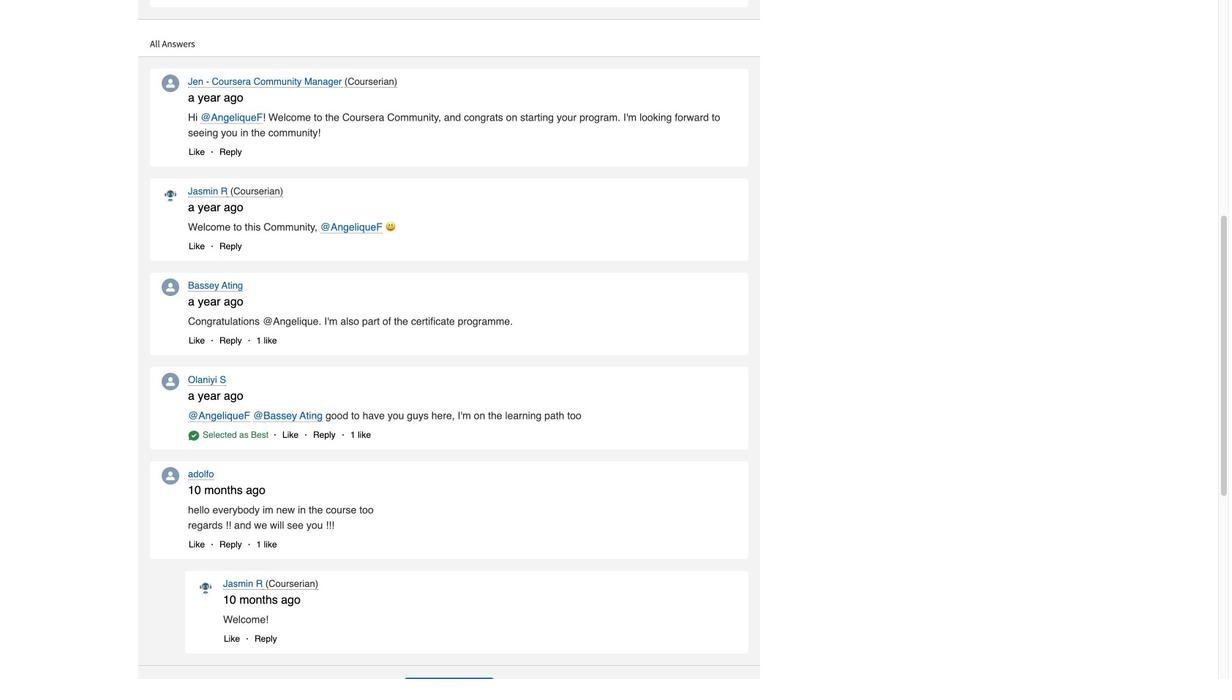 Task type: vqa. For each thing, say whether or not it's contained in the screenshot.
preferences
no



Task type: locate. For each thing, give the bounding box(es) containing it.
external user - jasmin r (null) image
[[162, 184, 179, 202], [197, 577, 214, 595]]

0 horizontal spatial external user - jasmin r (null) image
[[162, 184, 179, 202]]

external user - olaniyi s (customer) image
[[162, 373, 179, 391]]

1 horizontal spatial external user - jasmin r (null) image
[[197, 577, 214, 595]]

external user - bassey ating (customer) image
[[162, 279, 179, 296]]

1 vertical spatial external user - jasmin r (null) image
[[197, 577, 214, 595]]

external user - adolfo (customer) image
[[162, 468, 179, 485]]

0 vertical spatial external user - jasmin r (null) image
[[162, 184, 179, 202]]

external user - jen - coursera community manager (null) image
[[162, 75, 179, 92]]

text default image
[[188, 430, 200, 442]]



